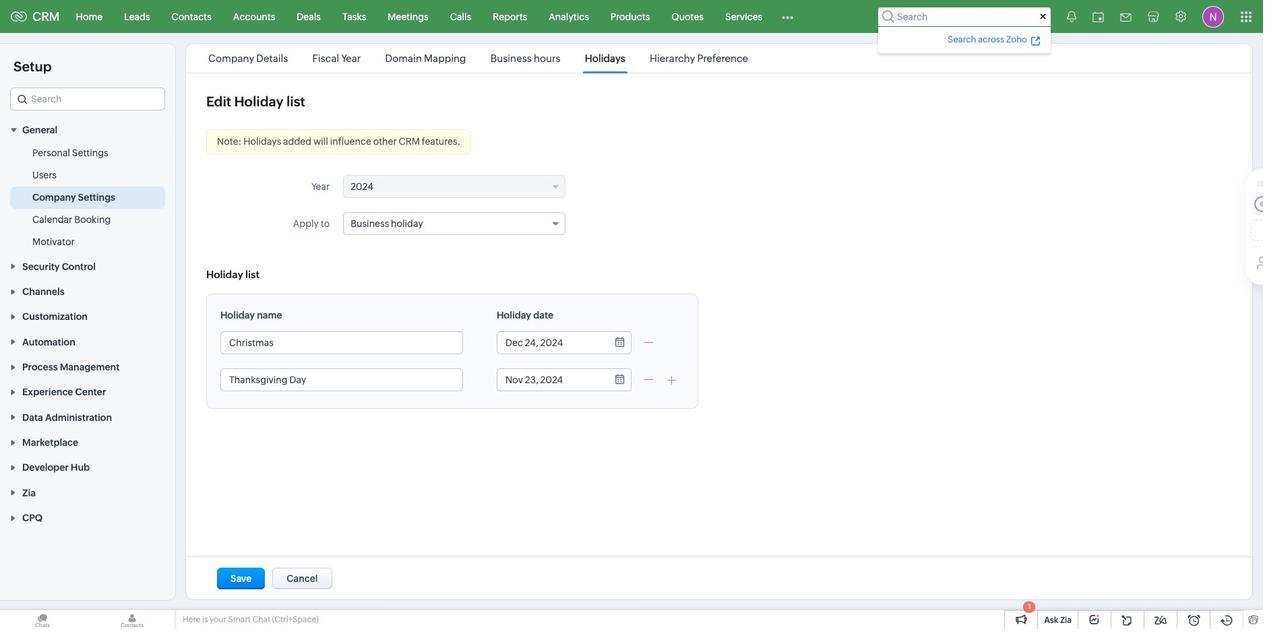 Task type: vqa. For each thing, say whether or not it's contained in the screenshot.
MMM d, yyyy text box
yes



Task type: describe. For each thing, give the bounding box(es) containing it.
contacts image
[[90, 611, 175, 630]]

mails element
[[1113, 1, 1141, 32]]

profile element
[[1195, 0, 1233, 33]]

create menu element
[[1027, 0, 1060, 33]]

mails image
[[1121, 13, 1132, 21]]

MMM d, yyyy text field
[[498, 333, 606, 354]]

holiday name text field for mmm d, yyyy text box
[[221, 370, 463, 391]]

create menu image
[[1035, 8, 1051, 25]]

holiday name text field for mmm d, yyyy text field at the left of page
[[221, 333, 463, 354]]



Task type: locate. For each thing, give the bounding box(es) containing it.
list
[[196, 44, 761, 73]]

1 vertical spatial holiday name text field
[[221, 370, 463, 391]]

cell
[[656, 502, 674, 520]]

2 holiday name text field from the top
[[221, 370, 463, 391]]

Holiday name text field
[[221, 333, 463, 354], [221, 370, 463, 391]]

profile image
[[1203, 6, 1225, 27]]

row
[[656, 502, 674, 520]]

MMM d, yyyy text field
[[498, 370, 606, 391]]

chats image
[[0, 611, 85, 630]]

grid
[[656, 502, 674, 520]]

1 holiday name text field from the top
[[221, 333, 463, 354]]

0 vertical spatial holiday name text field
[[221, 333, 463, 354]]

region
[[0, 143, 175, 254]]



